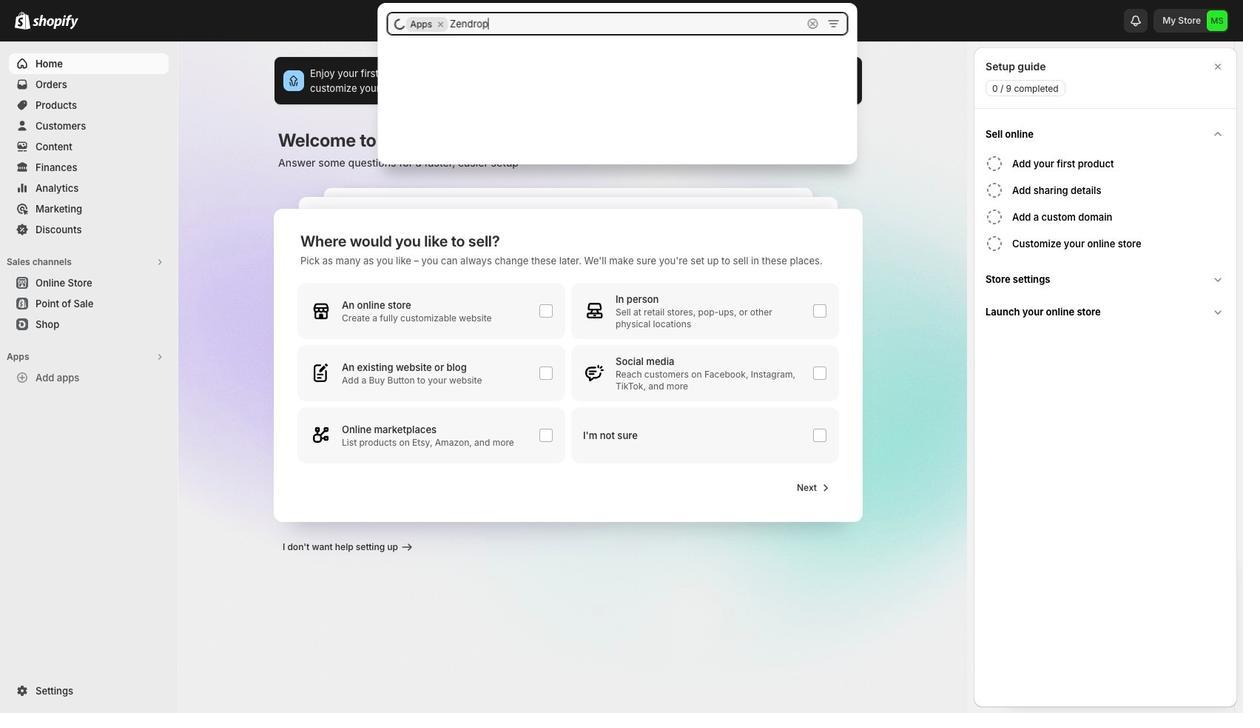 Task type: describe. For each thing, give the bounding box(es) containing it.
shopify image
[[33, 15, 78, 30]]

mark customize your online store as done image
[[986, 235, 1004, 252]]

mark add your first product as done image
[[986, 155, 1004, 173]]



Task type: locate. For each thing, give the bounding box(es) containing it.
mark add a custom domain as done image
[[986, 208, 1004, 226]]

dialog
[[974, 47, 1238, 707]]

Search text field
[[449, 12, 800, 36]]

mark add sharing details as done image
[[986, 181, 1004, 199]]



Task type: vqa. For each thing, say whether or not it's contained in the screenshot.
Create inside the the Shopify Email Email • 10,000 free emails per month; $1 per 1,000 additional emails • Campaign Create emails to share promotions and updates with customers.
no



